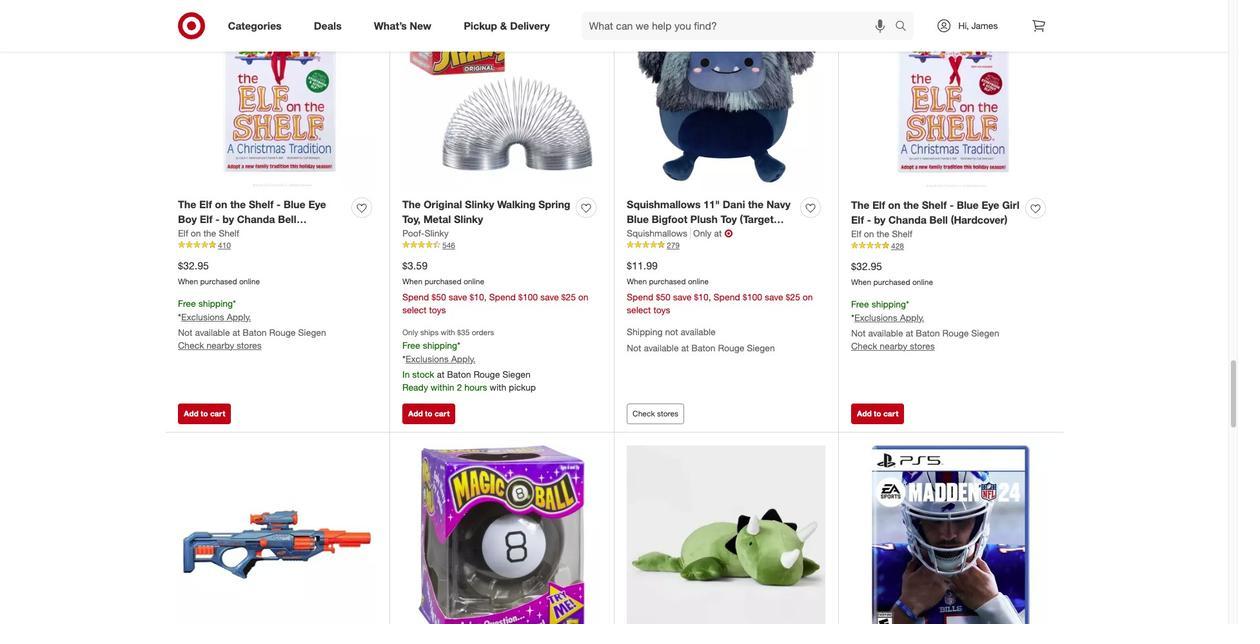 Task type: vqa. For each thing, say whether or not it's contained in the screenshot.
$25
yes



Task type: describe. For each thing, give the bounding box(es) containing it.
shelf inside the elf on the shelf - blue eye girl elf - by chanda bell (hardcover)
[[922, 199, 947, 212]]

1 vertical spatial with
[[490, 382, 506, 393]]

$25 for squishmallows 11" dani the navy blue bigfoot plush toy (target exclusive)
[[786, 291, 800, 302]]

squishmallows link
[[627, 227, 691, 240]]

only ships with $35 orders free shipping * * exclusions apply. in stock at  baton rouge siegen ready within 2 hours with pickup
[[402, 327, 536, 393]]

blue for the elf on the shelf - blue eye girl elf - by chanda bell (hardcover)
[[957, 199, 979, 212]]

girl
[[1002, 199, 1020, 212]]

shelf up 428
[[892, 228, 913, 239]]

plush
[[691, 213, 718, 226]]

toy,
[[402, 213, 421, 226]]

0 horizontal spatial with
[[441, 327, 455, 337]]

siegen inside shipping not available not available at baton rouge siegen
[[747, 342, 775, 353]]

dani
[[723, 198, 745, 211]]

4 save from the left
[[765, 291, 783, 302]]

online for the elf on the shelf - blue eye girl elf - by chanda bell (hardcover)
[[913, 277, 933, 287]]

the for the elf on the shelf - blue eye boy elf - by chanda bell (hardcover)
[[178, 198, 196, 211]]

$32.95 for the elf on the shelf - blue eye boy elf - by chanda bell (hardcover)
[[178, 259, 209, 272]]

hi, james
[[959, 20, 998, 31]]

What can we help you find? suggestions appear below search field
[[582, 12, 899, 40]]

1 save from the left
[[449, 291, 467, 302]]

to for the original slinky walking spring toy, metal slinky
[[425, 409, 433, 419]]

online for the original slinky walking spring toy, metal slinky
[[464, 277, 484, 286]]

$100 for the original slinky walking spring toy, metal slinky
[[518, 291, 538, 302]]

new
[[410, 19, 432, 32]]

stock
[[412, 369, 434, 380]]

11"
[[704, 198, 720, 211]]

add for the elf on the shelf - blue eye boy elf - by chanda bell (hardcover)
[[184, 409, 199, 419]]

boy
[[178, 213, 197, 226]]

what's new
[[374, 19, 432, 32]]

within
[[431, 382, 454, 393]]

on inside $11.99 when purchased online spend $50 save $10, spend $100 save $25 on select toys
[[803, 291, 813, 302]]

cart for the original slinky walking spring toy, metal slinky
[[435, 409, 450, 419]]

apply. inside only ships with $35 orders free shipping * * exclusions apply. in stock at  baton rouge siegen ready within 2 hours with pickup
[[451, 353, 476, 364]]

chanda for the elf on the shelf - blue eye girl elf - by chanda bell (hardcover)
[[889, 214, 927, 226]]

exclusions for the elf on the shelf - blue eye girl elf - by chanda bell (hardcover)
[[855, 312, 898, 323]]

the elf on the shelf - blue eye girl elf - by chanda bell (hardcover)
[[851, 199, 1020, 226]]

pickup
[[464, 19, 497, 32]]

at inside squishmallows only at ¬
[[714, 228, 722, 239]]

1 horizontal spatial exclusions apply. button
[[406, 353, 476, 365]]

squishmallows for squishmallows only at ¬
[[627, 228, 688, 239]]

stores inside button
[[657, 409, 679, 419]]

siegen inside only ships with $35 orders free shipping * * exclusions apply. in stock at  baton rouge siegen ready within 2 hours with pickup
[[503, 369, 531, 380]]

the for the original slinky walking spring toy, metal slinky
[[402, 198, 421, 211]]

orders
[[472, 327, 494, 337]]

2 vertical spatial slinky
[[425, 228, 449, 239]]

baton inside shipping not available not available at baton rouge siegen
[[692, 342, 716, 353]]

pickup & delivery
[[464, 19, 550, 32]]

squishmallows 11" dani the navy blue bigfoot plush toy (target exclusive)
[[627, 198, 791, 241]]

$32.95 when purchased online for the elf on the shelf - blue eye boy elf - by chanda bell (hardcover)
[[178, 259, 260, 286]]

shipping for the elf on the shelf - blue eye girl elf - by chanda bell (hardcover)
[[872, 298, 906, 309]]

shelf up the 410
[[219, 228, 239, 239]]

(hardcover) for girl
[[951, 214, 1008, 226]]

$11.99 when purchased online spend $50 save $10, spend $100 save $25 on select toys
[[627, 259, 813, 315]]

bigfoot
[[652, 213, 688, 226]]

blue for the elf on the shelf - blue eye boy elf - by chanda bell (hardcover)
[[284, 198, 306, 211]]

online for the elf on the shelf - blue eye boy elf - by chanda bell (hardcover)
[[239, 277, 260, 286]]

toys for $11.99
[[654, 304, 670, 315]]

elf on the shelf link for the elf on the shelf - blue eye girl elf - by chanda bell (hardcover)
[[851, 228, 913, 241]]

1 vertical spatial slinky
[[454, 213, 483, 226]]

cart for the elf on the shelf - blue eye boy elf - by chanda bell (hardcover)
[[210, 409, 225, 419]]

james
[[972, 20, 998, 31]]

$3.59 when purchased online spend $50 save $10, spend $100 save $25 on select toys
[[402, 259, 589, 315]]

546
[[442, 241, 455, 250]]

original
[[424, 198, 462, 211]]

428
[[891, 241, 904, 251]]

exclusions apply. button for the elf on the shelf - blue eye girl elf - by chanda bell (hardcover)
[[855, 311, 924, 324]]

$10, for $11.99
[[694, 291, 711, 302]]

delivery
[[510, 19, 550, 32]]

when for the original slinky walking spring toy, metal slinky
[[402, 277, 423, 286]]

only inside only ships with $35 orders free shipping * * exclusions apply. in stock at  baton rouge siegen ready within 2 hours with pickup
[[402, 327, 418, 337]]

select for $11.99
[[627, 304, 651, 315]]

navy
[[767, 198, 791, 211]]

search button
[[890, 12, 921, 43]]

pickup
[[509, 382, 536, 393]]

shipping for the elf on the shelf - blue eye boy elf - by chanda bell (hardcover)
[[198, 298, 233, 309]]

410 link
[[178, 240, 377, 251]]

walking
[[497, 198, 536, 211]]

¬
[[725, 227, 733, 240]]

baton inside only ships with $35 orders free shipping * * exclusions apply. in stock at  baton rouge siegen ready within 2 hours with pickup
[[447, 369, 471, 380]]

spring
[[539, 198, 571, 211]]

squishmallows for squishmallows 11" dani the navy blue bigfoot plush toy (target exclusive)
[[627, 198, 701, 211]]

$10, for $3.59
[[470, 291, 487, 302]]

bell for the elf on the shelf - blue eye boy elf - by chanda bell (hardcover)
[[278, 213, 296, 226]]

not for the elf on the shelf - blue eye boy elf - by chanda bell (hardcover)
[[178, 327, 193, 338]]

shelf inside the elf on the shelf - blue eye boy elf - by chanda bell (hardcover)
[[249, 198, 274, 211]]

exclusions apply. button for the elf on the shelf - blue eye boy elf - by chanda bell (hardcover)
[[181, 311, 251, 324]]

rouge inside only ships with $35 orders free shipping * * exclusions apply. in stock at  baton rouge siegen ready within 2 hours with pickup
[[474, 369, 500, 380]]

add to cart for the elf on the shelf - blue eye girl elf - by chanda bell (hardcover)
[[857, 409, 899, 419]]

pickup & delivery link
[[453, 12, 566, 40]]

3 spend from the left
[[627, 291, 654, 302]]

nearby for the elf on the shelf - blue eye girl elf - by chanda bell (hardcover)
[[880, 340, 908, 351]]

what's
[[374, 19, 407, 32]]

on inside the elf on the shelf - blue eye boy elf - by chanda bell (hardcover)
[[215, 198, 227, 211]]

apply. for the elf on the shelf - blue eye boy elf - by chanda bell (hardcover)
[[227, 311, 251, 322]]

$50 for $3.59
[[432, 291, 446, 302]]

check for the elf on the shelf - blue eye girl elf - by chanda bell (hardcover)
[[851, 340, 877, 351]]

$3.59
[[402, 259, 428, 272]]

428 link
[[851, 241, 1051, 252]]

2 save from the left
[[540, 291, 559, 302]]

ready
[[402, 382, 428, 393]]

the elf on the shelf - blue eye boy elf - by chanda bell (hardcover)
[[178, 198, 326, 241]]

poof-
[[402, 228, 425, 239]]

free for the elf on the shelf - blue eye boy elf - by chanda bell (hardcover)
[[178, 298, 196, 309]]

when for the elf on the shelf - blue eye girl elf - by chanda bell (hardcover)
[[851, 277, 872, 287]]



Task type: locate. For each thing, give the bounding box(es) containing it.
1 horizontal spatial shipping
[[423, 340, 457, 351]]

what's new link
[[363, 12, 448, 40]]

check stores button
[[627, 404, 684, 424]]

blue inside the elf on the shelf - blue eye girl elf - by chanda bell (hardcover)
[[957, 199, 979, 212]]

shipping
[[627, 326, 663, 337]]

check inside button
[[633, 409, 655, 419]]

1 horizontal spatial with
[[490, 382, 506, 393]]

4 spend from the left
[[714, 291, 740, 302]]

exclusions apply. button
[[181, 311, 251, 324], [855, 311, 924, 324], [406, 353, 476, 365]]

2 spend from the left
[[489, 291, 516, 302]]

purchased down the $3.59
[[425, 277, 462, 286]]

toys inside $3.59 when purchased online spend $50 save $10, spend $100 save $25 on select toys
[[429, 304, 446, 315]]

$32.95 for the elf on the shelf - blue eye girl elf - by chanda bell (hardcover)
[[851, 260, 882, 273]]

1 add from the left
[[184, 409, 199, 419]]

chanda for the elf on the shelf - blue eye boy elf - by chanda bell (hardcover)
[[237, 213, 275, 226]]

1 horizontal spatial free shipping * * exclusions apply. not available at baton rouge siegen check nearby stores
[[851, 298, 1000, 351]]

0 horizontal spatial $10,
[[470, 291, 487, 302]]

1 horizontal spatial blue
[[627, 213, 649, 226]]

blue inside the elf on the shelf - blue eye boy elf - by chanda bell (hardcover)
[[284, 198, 306, 211]]

when inside $11.99 when purchased online spend $50 save $10, spend $100 save $25 on select toys
[[627, 277, 647, 286]]

0 horizontal spatial add
[[184, 409, 199, 419]]

$32.95 when purchased online down 428
[[851, 260, 933, 287]]

the inside the 'the original slinky walking spring toy, metal slinky'
[[402, 198, 421, 211]]

1 horizontal spatial cart
[[435, 409, 450, 419]]

0 horizontal spatial $100
[[518, 291, 538, 302]]

nearby for the elf on the shelf - blue eye boy elf - by chanda bell (hardcover)
[[207, 340, 234, 351]]

slinky left walking
[[465, 198, 494, 211]]

3 add to cart from the left
[[857, 409, 899, 419]]

stores for the elf on the shelf - blue eye boy elf - by chanda bell (hardcover)
[[237, 340, 262, 351]]

rouge
[[269, 327, 296, 338], [943, 327, 969, 338], [718, 342, 745, 353], [474, 369, 500, 380]]

0 vertical spatial with
[[441, 327, 455, 337]]

2 $50 from the left
[[656, 291, 671, 302]]

1 horizontal spatial add to cart button
[[402, 404, 456, 424]]

1 horizontal spatial apply.
[[451, 353, 476, 364]]

1 horizontal spatial nearby
[[880, 340, 908, 351]]

the elf on the shelf - blue eye boy elf - by chanda bell (hardcover) link
[[178, 198, 346, 241]]

the for the elf on the shelf - blue eye girl elf - by chanda bell (hardcover)
[[851, 199, 870, 212]]

1 horizontal spatial $25
[[786, 291, 800, 302]]

by for the elf on the shelf - blue eye girl elf - by chanda bell (hardcover)
[[874, 214, 886, 226]]

$32.95 when purchased online for the elf on the shelf - blue eye girl elf - by chanda bell (hardcover)
[[851, 260, 933, 287]]

to for the elf on the shelf - blue eye boy elf - by chanda bell (hardcover)
[[201, 409, 208, 419]]

0 vertical spatial squishmallows
[[627, 198, 701, 211]]

squishmallows only at ¬
[[627, 227, 733, 240]]

exclusions inside only ships with $35 orders free shipping * * exclusions apply. in stock at  baton rouge siegen ready within 2 hours with pickup
[[406, 353, 449, 364]]

$50 for $11.99
[[656, 291, 671, 302]]

0 horizontal spatial exclusions
[[181, 311, 224, 322]]

deals
[[314, 19, 342, 32]]

only
[[693, 228, 712, 239], [402, 327, 418, 337]]

the
[[230, 198, 246, 211], [748, 198, 764, 211], [904, 199, 919, 212], [203, 228, 216, 239], [877, 228, 890, 239]]

2 horizontal spatial stores
[[910, 340, 935, 351]]

1 vertical spatial only
[[402, 327, 418, 337]]

by inside the elf on the shelf - blue eye girl elf - by chanda bell (hardcover)
[[874, 214, 886, 226]]

online down 279 link
[[688, 277, 709, 286]]

toys for $3.59
[[429, 304, 446, 315]]

$10, inside $11.99 when purchased online spend $50 save $10, spend $100 save $25 on select toys
[[694, 291, 711, 302]]

0 horizontal spatial shipping
[[198, 298, 233, 309]]

chanda
[[237, 213, 275, 226], [889, 214, 927, 226]]

purchased for the original slinky walking spring toy, metal slinky
[[425, 277, 462, 286]]

0 horizontal spatial chanda
[[237, 213, 275, 226]]

0 horizontal spatial $32.95 when purchased online
[[178, 259, 260, 286]]

magic 8 ball classic fortune-telling novelty toy image
[[402, 445, 601, 624], [402, 445, 601, 624]]

squishmallows up 'bigfoot'
[[627, 198, 701, 211]]

0 horizontal spatial blue
[[284, 198, 306, 211]]

1 horizontal spatial stores
[[657, 409, 679, 419]]

ships
[[420, 327, 439, 337]]

add
[[184, 409, 199, 419], [408, 409, 423, 419], [857, 409, 872, 419]]

purchased inside $11.99 when purchased online spend $50 save $10, spend $100 save $25 on select toys
[[649, 277, 686, 286]]

elf
[[199, 198, 212, 211], [873, 199, 886, 212], [200, 213, 213, 226], [851, 214, 864, 226], [178, 228, 188, 239], [851, 228, 862, 239]]

$10, up orders at the left
[[470, 291, 487, 302]]

squishmallows down 'bigfoot'
[[627, 228, 688, 239]]

siegen
[[298, 327, 326, 338], [972, 327, 1000, 338], [747, 342, 775, 353], [503, 369, 531, 380]]

2 $100 from the left
[[743, 291, 762, 302]]

free for the elf on the shelf - blue eye girl elf - by chanda bell (hardcover)
[[851, 298, 869, 309]]

eye for the elf on the shelf - blue eye girl elf - by chanda bell (hardcover)
[[982, 199, 1000, 212]]

410
[[218, 241, 231, 250]]

squishmallows 11" dani the navy blue bigfoot plush toy (target exclusive) link
[[627, 198, 795, 241]]

toy
[[721, 213, 737, 226]]

blue inside squishmallows 11" dani the navy blue bigfoot plush toy (target exclusive)
[[627, 213, 649, 226]]

metal
[[424, 213, 451, 226]]

madden nfl 24 - playstation 5 image
[[851, 445, 1051, 624], [851, 445, 1051, 624]]

1 horizontal spatial check nearby stores button
[[851, 340, 935, 353]]

1 horizontal spatial add to cart
[[408, 409, 450, 419]]

2 horizontal spatial add
[[857, 409, 872, 419]]

elf on the shelf link up the 410
[[178, 227, 239, 240]]

1 horizontal spatial check
[[633, 409, 655, 419]]

(hardcover) inside the elf on the shelf - blue eye boy elf - by chanda bell (hardcover)
[[178, 228, 235, 241]]

online down 410 link at the left top of the page
[[239, 277, 260, 286]]

bell for the elf on the shelf - blue eye girl elf - by chanda bell (hardcover)
[[930, 214, 948, 226]]

$25 for the original slinky walking spring toy, metal slinky
[[561, 291, 576, 302]]

purchased for the elf on the shelf - blue eye boy elf - by chanda bell (hardcover)
[[200, 277, 237, 286]]

eye for the elf on the shelf - blue eye boy elf - by chanda bell (hardcover)
[[308, 198, 326, 211]]

3 add from the left
[[857, 409, 872, 419]]

$10, up shipping not available not available at baton rouge siegen
[[694, 291, 711, 302]]

*
[[233, 298, 236, 309], [906, 298, 909, 309], [178, 311, 181, 322], [851, 312, 855, 323], [457, 340, 461, 351], [402, 353, 406, 364]]

free inside only ships with $35 orders free shipping * * exclusions apply. in stock at  baton rouge siegen ready within 2 hours with pickup
[[402, 340, 420, 351]]

only down the plush
[[693, 228, 712, 239]]

$35
[[457, 327, 470, 337]]

2 add to cart button from the left
[[402, 404, 456, 424]]

0 horizontal spatial free shipping * * exclusions apply. not available at baton rouge siegen check nearby stores
[[178, 298, 326, 351]]

1 horizontal spatial eye
[[982, 199, 1000, 212]]

the original slinky walking spring toy, metal slinky image
[[402, 0, 601, 190], [402, 0, 601, 190]]

free shipping * * exclusions apply. not available at baton rouge siegen check nearby stores
[[178, 298, 326, 351], [851, 298, 1000, 351]]

bell up 410 link at the left top of the page
[[278, 213, 296, 226]]

1 horizontal spatial elf on the shelf
[[851, 228, 913, 239]]

1 squishmallows from the top
[[627, 198, 701, 211]]

when
[[178, 277, 198, 286], [402, 277, 423, 286], [627, 277, 647, 286], [851, 277, 872, 287]]

free shipping * * exclusions apply. not available at baton rouge siegen check nearby stores for the elf on the shelf - blue eye boy elf - by chanda bell (hardcover)
[[178, 298, 326, 351]]

$10,
[[470, 291, 487, 302], [694, 291, 711, 302]]

0 vertical spatial only
[[693, 228, 712, 239]]

1 select from the left
[[402, 304, 427, 315]]

not inside shipping not available not available at baton rouge siegen
[[627, 342, 641, 353]]

2
[[457, 382, 462, 393]]

$11.99
[[627, 259, 658, 272]]

2 add to cart from the left
[[408, 409, 450, 419]]

0 horizontal spatial apply.
[[227, 311, 251, 322]]

only inside squishmallows only at ¬
[[693, 228, 712, 239]]

1 vertical spatial squishmallows
[[627, 228, 688, 239]]

hi,
[[959, 20, 969, 31]]

2 horizontal spatial apply.
[[900, 312, 924, 323]]

shipping not available not available at baton rouge siegen
[[627, 326, 775, 353]]

online
[[239, 277, 260, 286], [464, 277, 484, 286], [688, 277, 709, 286], [913, 277, 933, 287]]

check nearby stores button for the elf on the shelf - blue eye boy elf - by chanda bell (hardcover)
[[178, 339, 262, 352]]

$100 for squishmallows 11" dani the navy blue bigfoot plush toy (target exclusive)
[[743, 291, 762, 302]]

1 horizontal spatial not
[[627, 342, 641, 353]]

$50 inside $11.99 when purchased online spend $50 save $10, spend $100 save $25 on select toys
[[656, 291, 671, 302]]

$25
[[561, 291, 576, 302], [786, 291, 800, 302]]

546 link
[[402, 240, 601, 251]]

1 horizontal spatial the
[[402, 198, 421, 211]]

0 horizontal spatial add to cart button
[[178, 404, 231, 424]]

1 $100 from the left
[[518, 291, 538, 302]]

0 horizontal spatial stores
[[237, 340, 262, 351]]

the elf on the shelf - blue eye boy elf - by chanda bell (hardcover) image
[[178, 0, 377, 190], [178, 0, 377, 190]]

free
[[178, 298, 196, 309], [851, 298, 869, 309], [402, 340, 420, 351]]

0 horizontal spatial eye
[[308, 198, 326, 211]]

cart for the elf on the shelf - blue eye girl elf - by chanda bell (hardcover)
[[884, 409, 899, 419]]

by inside the elf on the shelf - blue eye boy elf - by chanda bell (hardcover)
[[223, 213, 234, 226]]

blue up 410 link at the left top of the page
[[284, 198, 306, 211]]

toys
[[429, 304, 446, 315], [654, 304, 670, 315]]

select inside $11.99 when purchased online spend $50 save $10, spend $100 save $25 on select toys
[[627, 304, 651, 315]]

elf on the shelf up the 410
[[178, 228, 239, 239]]

3 to from the left
[[874, 409, 881, 419]]

2 horizontal spatial cart
[[884, 409, 899, 419]]

purchased down 428
[[874, 277, 910, 287]]

$50 up ships
[[432, 291, 446, 302]]

nerf elite 2.0 eaglepoint rd 8 blaster image
[[178, 445, 377, 624], [178, 445, 377, 624]]

$100 down 279 link
[[743, 291, 762, 302]]

1 horizontal spatial $32.95 when purchased online
[[851, 260, 933, 287]]

toys inside $11.99 when purchased online spend $50 save $10, spend $100 save $25 on select toys
[[654, 304, 670, 315]]

spend down '$11.99'
[[627, 291, 654, 302]]

spend
[[402, 291, 429, 302], [489, 291, 516, 302], [627, 291, 654, 302], [714, 291, 740, 302]]

squishmallows inside squishmallows only at ¬
[[627, 228, 688, 239]]

&
[[500, 19, 507, 32]]

purchased down '$11.99'
[[649, 277, 686, 286]]

squishmallows
[[627, 198, 701, 211], [627, 228, 688, 239]]

the for the elf on the shelf - blue eye girl elf - by chanda bell (hardcover)
[[904, 199, 919, 212]]

shipping down the 410
[[198, 298, 233, 309]]

$100 inside $11.99 when purchased online spend $50 save $10, spend $100 save $25 on select toys
[[743, 291, 762, 302]]

2 horizontal spatial the
[[851, 199, 870, 212]]

1 add to cart button from the left
[[178, 404, 231, 424]]

slinky down "original"
[[454, 213, 483, 226]]

0 horizontal spatial by
[[223, 213, 234, 226]]

$10, inside $3.59 when purchased online spend $50 save $10, spend $100 save $25 on select toys
[[470, 291, 487, 302]]

check for the elf on the shelf - blue eye boy elf - by chanda bell (hardcover)
[[178, 340, 204, 351]]

chanda up 428
[[889, 214, 927, 226]]

hours
[[464, 382, 487, 393]]

1 horizontal spatial only
[[693, 228, 712, 239]]

purchased for squishmallows 11" dani the navy blue bigfoot plush toy (target exclusive)
[[649, 277, 686, 286]]

on inside the elf on the shelf - blue eye girl elf - by chanda bell (hardcover)
[[888, 199, 901, 212]]

$50 inside $3.59 when purchased online spend $50 save $10, spend $100 save $25 on select toys
[[432, 291, 446, 302]]

chanda up 410 link at the left top of the page
[[237, 213, 275, 226]]

0 horizontal spatial check nearby stores button
[[178, 339, 262, 352]]

3 add to cart button from the left
[[851, 404, 905, 424]]

0 horizontal spatial nearby
[[207, 340, 234, 351]]

online down the 546 link at the left top of page
[[464, 277, 484, 286]]

on
[[215, 198, 227, 211], [888, 199, 901, 212], [191, 228, 201, 239], [864, 228, 874, 239], [578, 291, 589, 302], [803, 291, 813, 302]]

1 horizontal spatial by
[[874, 214, 886, 226]]

purchased for the elf on the shelf - blue eye girl elf - by chanda bell (hardcover)
[[874, 277, 910, 287]]

to for the elf on the shelf - blue eye girl elf - by chanda bell (hardcover)
[[874, 409, 881, 419]]

1 horizontal spatial $10,
[[694, 291, 711, 302]]

bell up 428 link
[[930, 214, 948, 226]]

$25 inside $3.59 when purchased online spend $50 save $10, spend $100 save $25 on select toys
[[561, 291, 576, 302]]

2 $10, from the left
[[694, 291, 711, 302]]

chanda inside the elf on the shelf - blue eye girl elf - by chanda bell (hardcover)
[[889, 214, 927, 226]]

add to cart button for the original slinky walking spring toy, metal slinky
[[402, 404, 456, 424]]

select up "shipping"
[[627, 304, 651, 315]]

online for squishmallows 11" dani the navy blue bigfoot plush toy (target exclusive)
[[688, 277, 709, 286]]

eye inside the elf on the shelf - blue eye boy elf - by chanda bell (hardcover)
[[308, 198, 326, 211]]

0 vertical spatial (hardcover)
[[951, 214, 1008, 226]]

only left ships
[[402, 327, 418, 337]]

1 horizontal spatial exclusions
[[406, 353, 449, 364]]

bell inside the elf on the shelf - blue eye boy elf - by chanda bell (hardcover)
[[278, 213, 296, 226]]

to
[[201, 409, 208, 419], [425, 409, 433, 419], [874, 409, 881, 419]]

not
[[178, 327, 193, 338], [851, 327, 866, 338], [627, 342, 641, 353]]

0 vertical spatial slinky
[[465, 198, 494, 211]]

2 add from the left
[[408, 409, 423, 419]]

0 horizontal spatial add to cart
[[184, 409, 225, 419]]

the inside the elf on the shelf - blue eye girl elf - by chanda bell (hardcover)
[[851, 199, 870, 212]]

shipping
[[198, 298, 233, 309], [872, 298, 906, 309], [423, 340, 457, 351]]

279 link
[[627, 240, 826, 251]]

deals link
[[303, 12, 358, 40]]

by
[[223, 213, 234, 226], [874, 214, 886, 226]]

$25 inside $11.99 when purchased online spend $50 save $10, spend $100 save $25 on select toys
[[786, 291, 800, 302]]

elf on the shelf link up 428
[[851, 228, 913, 241]]

2 horizontal spatial add to cart
[[857, 409, 899, 419]]

(target
[[740, 213, 774, 226]]

eye inside the elf on the shelf - blue eye girl elf - by chanda bell (hardcover)
[[982, 199, 1000, 212]]

online inside $11.99 when purchased online spend $50 save $10, spend $100 save $25 on select toys
[[688, 277, 709, 286]]

the for the elf on the shelf - blue eye boy elf - by chanda bell (hardcover)
[[230, 198, 246, 211]]

1 horizontal spatial $50
[[656, 291, 671, 302]]

check nearby stores button for the elf on the shelf - blue eye girl elf - by chanda bell (hardcover)
[[851, 340, 935, 353]]

$100 down the 546 link at the left top of page
[[518, 291, 538, 302]]

add to cart for the original slinky walking spring toy, metal slinky
[[408, 409, 450, 419]]

add for the elf on the shelf - blue eye girl elf - by chanda bell (hardcover)
[[857, 409, 872, 419]]

1 $25 from the left
[[561, 291, 576, 302]]

with left $35
[[441, 327, 455, 337]]

shelf
[[249, 198, 274, 211], [922, 199, 947, 212], [219, 228, 239, 239], [892, 228, 913, 239]]

2 $25 from the left
[[786, 291, 800, 302]]

spend up orders at the left
[[489, 291, 516, 302]]

2 squishmallows from the top
[[627, 228, 688, 239]]

2 toys from the left
[[654, 304, 670, 315]]

free shipping * * exclusions apply. not available at baton rouge siegen check nearby stores for the elf on the shelf - blue eye girl elf - by chanda bell (hardcover)
[[851, 298, 1000, 351]]

elf on the shelf link
[[178, 227, 239, 240], [851, 228, 913, 241]]

the inside the elf on the shelf - blue eye boy elf - by chanda bell (hardcover)
[[230, 198, 246, 211]]

0 horizontal spatial to
[[201, 409, 208, 419]]

0 horizontal spatial the
[[178, 198, 196, 211]]

the inside the elf on the shelf - blue eye boy elf - by chanda bell (hardcover)
[[178, 198, 196, 211]]

the elf on the shelf - blue eye girl elf - by chanda bell (hardcover) image
[[851, 0, 1051, 191], [851, 0, 1051, 191]]

the original slinky walking spring toy, metal slinky link
[[402, 198, 571, 227]]

1 horizontal spatial select
[[627, 304, 651, 315]]

online inside $3.59 when purchased online spend $50 save $10, spend $100 save $25 on select toys
[[464, 277, 484, 286]]

when for the elf on the shelf - blue eye boy elf - by chanda bell (hardcover)
[[178, 277, 198, 286]]

(hardcover) for boy
[[178, 228, 235, 241]]

spend down the $3.59
[[402, 291, 429, 302]]

eye left girl
[[982, 199, 1000, 212]]

2 horizontal spatial add to cart button
[[851, 404, 905, 424]]

in
[[402, 369, 410, 380]]

279
[[667, 241, 680, 250]]

shipping down 428
[[872, 298, 906, 309]]

not for the elf on the shelf - blue eye girl elf - by chanda bell (hardcover)
[[851, 327, 866, 338]]

categories link
[[217, 12, 298, 40]]

the elf on the shelf - blue eye girl elf - by chanda bell (hardcover) link
[[851, 198, 1020, 228]]

shelf up 428 link
[[922, 199, 947, 212]]

categories
[[228, 19, 282, 32]]

1 horizontal spatial toys
[[654, 304, 670, 315]]

0 horizontal spatial (hardcover)
[[178, 228, 235, 241]]

blue up exclusive)
[[627, 213, 649, 226]]

save
[[449, 291, 467, 302], [540, 291, 559, 302], [673, 291, 692, 302], [765, 291, 783, 302]]

0 horizontal spatial check
[[178, 340, 204, 351]]

add to cart for the elf on the shelf - blue eye boy elf - by chanda bell (hardcover)
[[184, 409, 225, 419]]

1 spend from the left
[[402, 291, 429, 302]]

0 horizontal spatial elf on the shelf link
[[178, 227, 239, 240]]

0 horizontal spatial $25
[[561, 291, 576, 302]]

2 cart from the left
[[435, 409, 450, 419]]

purchased inside $3.59 when purchased online spend $50 save $10, spend $100 save $25 on select toys
[[425, 277, 462, 286]]

exclusive)
[[627, 228, 676, 241]]

exclusions for the elf on the shelf - blue eye boy elf - by chanda bell (hardcover)
[[181, 311, 224, 322]]

1 $10, from the left
[[470, 291, 487, 302]]

chanda inside the elf on the shelf - blue eye boy elf - by chanda bell (hardcover)
[[237, 213, 275, 226]]

(hardcover) down girl
[[951, 214, 1008, 226]]

2 horizontal spatial shipping
[[872, 298, 906, 309]]

online down 428 link
[[913, 277, 933, 287]]

slinky down metal
[[425, 228, 449, 239]]

shipping inside only ships with $35 orders free shipping * * exclusions apply. in stock at  baton rouge siegen ready within 2 hours with pickup
[[423, 340, 457, 351]]

search
[[890, 20, 921, 33]]

rouge inside shipping not available not available at baton rouge siegen
[[718, 342, 745, 353]]

0 horizontal spatial cart
[[210, 409, 225, 419]]

(hardcover) down boy
[[178, 228, 235, 241]]

apply.
[[227, 311, 251, 322], [900, 312, 924, 323], [451, 353, 476, 364]]

0 horizontal spatial bell
[[278, 213, 296, 226]]

1 horizontal spatial chanda
[[889, 214, 927, 226]]

0 horizontal spatial $50
[[432, 291, 446, 302]]

0 horizontal spatial exclusions apply. button
[[181, 311, 251, 324]]

$32.95 when purchased online down the 410
[[178, 259, 260, 286]]

dinosaur weighted plush kids' throw pillow green - pillowfort™ image
[[627, 445, 826, 624], [627, 445, 826, 624]]

apply. for the elf on the shelf - blue eye girl elf - by chanda bell (hardcover)
[[900, 312, 924, 323]]

toys up not
[[654, 304, 670, 315]]

2 horizontal spatial blue
[[957, 199, 979, 212]]

1 cart from the left
[[210, 409, 225, 419]]

when inside $3.59 when purchased online spend $50 save $10, spend $100 save $25 on select toys
[[402, 277, 423, 286]]

2 select from the left
[[627, 304, 651, 315]]

1 horizontal spatial (hardcover)
[[951, 214, 1008, 226]]

1 horizontal spatial elf on the shelf link
[[851, 228, 913, 241]]

2 horizontal spatial not
[[851, 327, 866, 338]]

1 horizontal spatial add
[[408, 409, 423, 419]]

2 to from the left
[[425, 409, 433, 419]]

shipping down ships
[[423, 340, 457, 351]]

1 horizontal spatial $32.95
[[851, 260, 882, 273]]

squishmallows 11" dani the navy blue bigfoot plush toy (target exclusive) image
[[627, 0, 826, 190], [627, 0, 826, 190]]

elf on the shelf for the elf on the shelf - blue eye girl elf - by chanda bell (hardcover)
[[851, 228, 913, 239]]

the original slinky walking spring toy, metal slinky
[[402, 198, 571, 226]]

poof-slinky
[[402, 228, 449, 239]]

on inside $3.59 when purchased online spend $50 save $10, spend $100 save $25 on select toys
[[578, 291, 589, 302]]

bell inside the elf on the shelf - blue eye girl elf - by chanda bell (hardcover)
[[930, 214, 948, 226]]

1 horizontal spatial to
[[425, 409, 433, 419]]

0 horizontal spatial free
[[178, 298, 196, 309]]

the
[[178, 198, 196, 211], [402, 198, 421, 211], [851, 199, 870, 212]]

add for the original slinky walking spring toy, metal slinky
[[408, 409, 423, 419]]

$100 inside $3.59 when purchased online spend $50 save $10, spend $100 save $25 on select toys
[[518, 291, 538, 302]]

at inside only ships with $35 orders free shipping * * exclusions apply. in stock at  baton rouge siegen ready within 2 hours with pickup
[[437, 369, 445, 380]]

0 horizontal spatial not
[[178, 327, 193, 338]]

0 horizontal spatial only
[[402, 327, 418, 337]]

not
[[665, 326, 678, 337]]

elf on the shelf link for the elf on the shelf - blue eye boy elf - by chanda bell (hardcover)
[[178, 227, 239, 240]]

add to cart
[[184, 409, 225, 419], [408, 409, 450, 419], [857, 409, 899, 419]]

3 save from the left
[[673, 291, 692, 302]]

when for squishmallows 11" dani the navy blue bigfoot plush toy (target exclusive)
[[627, 277, 647, 286]]

0 horizontal spatial $32.95
[[178, 259, 209, 272]]

stores
[[237, 340, 262, 351], [910, 340, 935, 351], [657, 409, 679, 419]]

purchased down the 410
[[200, 277, 237, 286]]

1 to from the left
[[201, 409, 208, 419]]

with right hours
[[490, 382, 506, 393]]

1 toys from the left
[[429, 304, 446, 315]]

$32.95 when purchased online
[[178, 259, 260, 286], [851, 260, 933, 287]]

add to cart button for the elf on the shelf - blue eye girl elf - by chanda bell (hardcover)
[[851, 404, 905, 424]]

check stores
[[633, 409, 679, 419]]

eye
[[308, 198, 326, 211], [982, 199, 1000, 212]]

0 horizontal spatial elf on the shelf
[[178, 228, 239, 239]]

by for the elf on the shelf - blue eye boy elf - by chanda bell (hardcover)
[[223, 213, 234, 226]]

the inside the elf on the shelf - blue eye girl elf - by chanda bell (hardcover)
[[904, 199, 919, 212]]

blue left girl
[[957, 199, 979, 212]]

2 horizontal spatial exclusions apply. button
[[855, 311, 924, 324]]

available
[[681, 326, 716, 337], [195, 327, 230, 338], [868, 327, 903, 338], [644, 342, 679, 353]]

squishmallows inside squishmallows 11" dani the navy blue bigfoot plush toy (target exclusive)
[[627, 198, 701, 211]]

poof-slinky link
[[402, 227, 449, 240]]

the for squishmallows 11" dani the navy blue bigfoot plush toy (target exclusive)
[[748, 198, 764, 211]]

eye up 410 link at the left top of the page
[[308, 198, 326, 211]]

spend up shipping not available not available at baton rouge siegen
[[714, 291, 740, 302]]

2 horizontal spatial free
[[851, 298, 869, 309]]

2 horizontal spatial check
[[851, 340, 877, 351]]

exclusions
[[181, 311, 224, 322], [855, 312, 898, 323], [406, 353, 449, 364]]

elf on the shelf up 428
[[851, 228, 913, 239]]

add to cart button for the elf on the shelf - blue eye boy elf - by chanda bell (hardcover)
[[178, 404, 231, 424]]

1 add to cart from the left
[[184, 409, 225, 419]]

blue
[[284, 198, 306, 211], [957, 199, 979, 212], [627, 213, 649, 226]]

elf on the shelf
[[178, 228, 239, 239], [851, 228, 913, 239]]

shelf up 410 link at the left top of the page
[[249, 198, 274, 211]]

1 horizontal spatial free
[[402, 340, 420, 351]]

$50 up not
[[656, 291, 671, 302]]

(hardcover) inside the elf on the shelf - blue eye girl elf - by chanda bell (hardcover)
[[951, 214, 1008, 226]]

3 cart from the left
[[884, 409, 899, 419]]

nearby
[[207, 340, 234, 351], [880, 340, 908, 351]]

1 horizontal spatial bell
[[930, 214, 948, 226]]

$100
[[518, 291, 538, 302], [743, 291, 762, 302]]

select inside $3.59 when purchased online spend $50 save $10, spend $100 save $25 on select toys
[[402, 304, 427, 315]]

select up ships
[[402, 304, 427, 315]]

cart
[[210, 409, 225, 419], [435, 409, 450, 419], [884, 409, 899, 419]]

select for $3.59
[[402, 304, 427, 315]]

toys up ships
[[429, 304, 446, 315]]

1 $50 from the left
[[432, 291, 446, 302]]

$50
[[432, 291, 446, 302], [656, 291, 671, 302]]

check
[[178, 340, 204, 351], [851, 340, 877, 351], [633, 409, 655, 419]]

0 horizontal spatial toys
[[429, 304, 446, 315]]

the inside squishmallows 11" dani the navy blue bigfoot plush toy (target exclusive)
[[748, 198, 764, 211]]

check nearby stores button
[[178, 339, 262, 352], [851, 340, 935, 353]]

stores for the elf on the shelf - blue eye girl elf - by chanda bell (hardcover)
[[910, 340, 935, 351]]

at inside shipping not available not available at baton rouge siegen
[[681, 342, 689, 353]]

0 horizontal spatial select
[[402, 304, 427, 315]]

2 horizontal spatial exclusions
[[855, 312, 898, 323]]

1 horizontal spatial $100
[[743, 291, 762, 302]]

elf on the shelf for the elf on the shelf - blue eye boy elf - by chanda bell (hardcover)
[[178, 228, 239, 239]]

1 vertical spatial (hardcover)
[[178, 228, 235, 241]]

2 horizontal spatial to
[[874, 409, 881, 419]]



